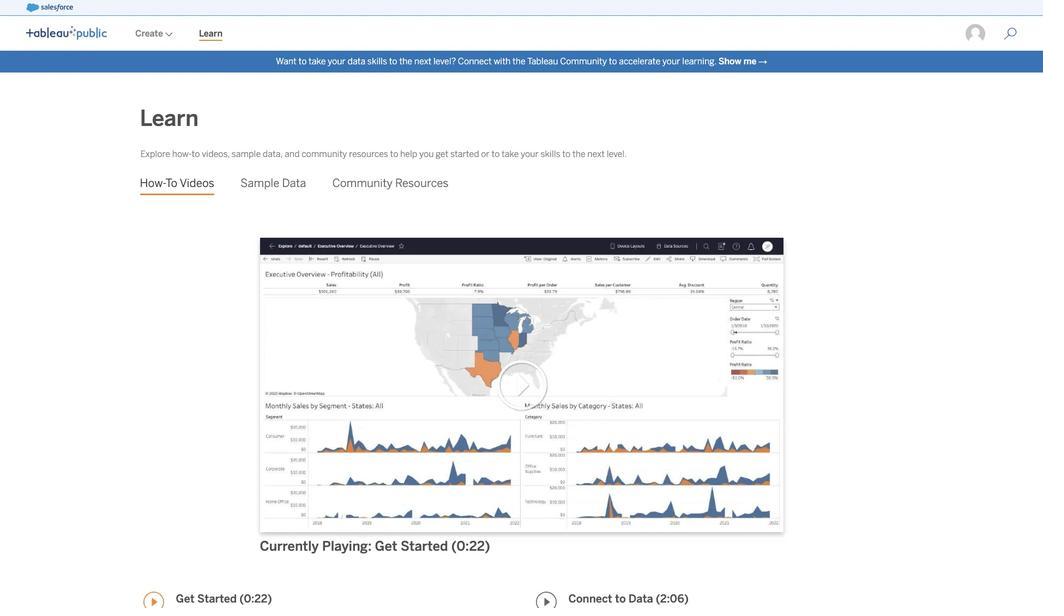 Task type: locate. For each thing, give the bounding box(es) containing it.
2 horizontal spatial your
[[663, 56, 681, 67]]

resources
[[395, 177, 449, 190]]

go to search image
[[991, 27, 1031, 40]]

0 vertical spatial data
[[282, 177, 306, 190]]

to
[[299, 56, 307, 67], [389, 56, 398, 67], [609, 56, 617, 67], [192, 149, 200, 159], [390, 149, 399, 159], [492, 149, 500, 159], [563, 149, 571, 159], [615, 593, 626, 606]]

learning.
[[683, 56, 717, 67]]

the left the level?
[[400, 56, 413, 67]]

1 horizontal spatial skills
[[541, 149, 561, 159]]

to right data
[[389, 56, 398, 67]]

to left "videos,"
[[192, 149, 200, 159]]

0 vertical spatial get
[[375, 538, 398, 554]]

1 horizontal spatial your
[[521, 149, 539, 159]]

sample
[[232, 149, 261, 159]]

0 horizontal spatial get
[[176, 593, 195, 606]]

take right want
[[309, 56, 326, 67]]

your left data
[[328, 56, 346, 67]]

0 horizontal spatial take
[[309, 56, 326, 67]]

skills
[[368, 56, 387, 67], [541, 149, 561, 159]]

1 play video image from the left
[[143, 592, 164, 608]]

0 vertical spatial learn
[[199, 28, 223, 39]]

logo image
[[26, 26, 107, 40]]

data
[[282, 177, 306, 190], [629, 593, 654, 606]]

connect to data (2:06)
[[569, 593, 689, 606]]

to right or
[[492, 149, 500, 159]]

your for want to take your data skills to the next level? connect with the tableau community to accelerate your learning. show me →
[[663, 56, 681, 67]]

level.
[[607, 149, 627, 159]]

to left accelerate
[[609, 56, 617, 67]]

resources
[[349, 149, 388, 159]]

1 horizontal spatial learn
[[199, 28, 223, 39]]

community
[[560, 56, 607, 67], [333, 177, 393, 190]]

1 horizontal spatial play video image
[[536, 592, 557, 608]]

how-to videos link
[[140, 169, 214, 199]]

the right with
[[513, 56, 526, 67]]

to right want
[[299, 56, 307, 67]]

1 vertical spatial community
[[333, 177, 393, 190]]

1 vertical spatial data
[[629, 593, 654, 606]]

started
[[401, 538, 448, 554], [197, 593, 237, 606]]

connect
[[458, 56, 492, 67], [569, 593, 613, 606]]

community down the 'resources'
[[333, 177, 393, 190]]

0 horizontal spatial data
[[282, 177, 306, 190]]

0 vertical spatial started
[[401, 538, 448, 554]]

(2:06)
[[656, 593, 689, 606]]

videos
[[180, 177, 214, 190]]

data,
[[263, 149, 283, 159]]

next
[[415, 56, 432, 67], [588, 149, 605, 159]]

community resources
[[333, 177, 449, 190]]

0 vertical spatial (0:22)
[[452, 538, 491, 554]]

with
[[494, 56, 511, 67]]

1 vertical spatial started
[[197, 593, 237, 606]]

1 horizontal spatial community
[[560, 56, 607, 67]]

1 horizontal spatial get
[[375, 538, 398, 554]]

data down and
[[282, 177, 306, 190]]

1 horizontal spatial data
[[629, 593, 654, 606]]

1 horizontal spatial the
[[513, 56, 526, 67]]

0 horizontal spatial skills
[[368, 56, 387, 67]]

0 vertical spatial next
[[415, 56, 432, 67]]

your left learning.
[[663, 56, 681, 67]]

data inside sample data link
[[282, 177, 306, 190]]

1 vertical spatial next
[[588, 149, 605, 159]]

1 vertical spatial learn
[[140, 105, 199, 132]]

get started (0:22)
[[176, 593, 272, 606]]

level?
[[434, 56, 456, 67]]

community
[[302, 149, 347, 159]]

0 horizontal spatial connect
[[458, 56, 492, 67]]

you
[[420, 149, 434, 159]]

take right or
[[502, 149, 519, 159]]

0 horizontal spatial play video image
[[143, 592, 164, 608]]

next left level.
[[588, 149, 605, 159]]

0 vertical spatial community
[[560, 56, 607, 67]]

0 horizontal spatial learn
[[140, 105, 199, 132]]

data
[[348, 56, 366, 67]]

1 vertical spatial skills
[[541, 149, 561, 159]]

your right or
[[521, 149, 539, 159]]

explore
[[141, 149, 170, 159]]

to left help
[[390, 149, 399, 159]]

(0:22)
[[452, 538, 491, 554], [240, 593, 272, 606]]

0 horizontal spatial (0:22)
[[240, 593, 272, 606]]

learn
[[199, 28, 223, 39], [140, 105, 199, 132]]

1 vertical spatial (0:22)
[[240, 593, 272, 606]]

play video image
[[143, 592, 164, 608], [536, 592, 557, 608]]

0 vertical spatial skills
[[368, 56, 387, 67]]

community right tableau
[[560, 56, 607, 67]]

your
[[328, 56, 346, 67], [663, 56, 681, 67], [521, 149, 539, 159]]

or
[[481, 149, 490, 159]]

take
[[309, 56, 326, 67], [502, 149, 519, 159]]

1 vertical spatial take
[[502, 149, 519, 159]]

1 horizontal spatial (0:22)
[[452, 538, 491, 554]]

0 horizontal spatial next
[[415, 56, 432, 67]]

0 horizontal spatial started
[[197, 593, 237, 606]]

1 horizontal spatial take
[[502, 149, 519, 159]]

data left (2:06)
[[629, 593, 654, 606]]

play video image for get started (0:22)
[[143, 592, 164, 608]]

to left (2:06)
[[615, 593, 626, 606]]

0 horizontal spatial the
[[400, 56, 413, 67]]

create
[[135, 28, 163, 39]]

get
[[436, 149, 449, 159]]

get
[[375, 538, 398, 554], [176, 593, 195, 606]]

next left the level?
[[415, 56, 432, 67]]

0 horizontal spatial community
[[333, 177, 393, 190]]

community resources link
[[333, 169, 449, 199]]

currently
[[260, 538, 319, 554]]

help
[[401, 149, 418, 159]]

2 play video image from the left
[[536, 592, 557, 608]]

1 horizontal spatial connect
[[569, 593, 613, 606]]

the left level.
[[573, 149, 586, 159]]

the
[[400, 56, 413, 67], [513, 56, 526, 67], [573, 149, 586, 159]]

1 horizontal spatial next
[[588, 149, 605, 159]]



Task type: vqa. For each thing, say whether or not it's contained in the screenshot.
TARA.SCHULTZ icon on the top right of page
no



Task type: describe. For each thing, give the bounding box(es) containing it.
videos,
[[202, 149, 230, 159]]

play video image for connect to data (2:06)
[[536, 592, 557, 608]]

sample data
[[241, 177, 306, 190]]

to left level.
[[563, 149, 571, 159]]

terry.turtle image
[[965, 23, 987, 45]]

sample
[[241, 177, 280, 190]]

show
[[719, 56, 742, 67]]

me
[[744, 56, 757, 67]]

0 vertical spatial connect
[[458, 56, 492, 67]]

playing:
[[322, 538, 372, 554]]

0 vertical spatial take
[[309, 56, 326, 67]]

0 horizontal spatial your
[[328, 56, 346, 67]]

want to take your data skills to the next level? connect with the tableau community to accelerate your learning. show me →
[[276, 56, 768, 67]]

started
[[451, 149, 479, 159]]

learn link
[[186, 17, 236, 51]]

show me link
[[719, 56, 757, 67]]

1 horizontal spatial started
[[401, 538, 448, 554]]

1 vertical spatial get
[[176, 593, 195, 606]]

→
[[759, 56, 768, 67]]

1 vertical spatial connect
[[569, 593, 613, 606]]

want
[[276, 56, 297, 67]]

explore how-to videos, sample data, and community resources to help you get started or to take your skills to the next level.
[[141, 149, 627, 159]]

2 horizontal spatial the
[[573, 149, 586, 159]]

to
[[166, 177, 178, 190]]

your for explore how-to videos, sample data, and community resources to help you get started or to take your skills to the next level.
[[521, 149, 539, 159]]

accelerate
[[619, 56, 661, 67]]

currently playing: get started (0:22)
[[260, 538, 491, 554]]

salesforce logo image
[[26, 3, 73, 12]]

and
[[285, 149, 300, 159]]

create button
[[122, 17, 186, 51]]

sample data link
[[241, 169, 306, 199]]

how-
[[140, 177, 166, 190]]

how-to videos
[[140, 177, 214, 190]]

how-
[[172, 149, 192, 159]]

tableau
[[528, 56, 558, 67]]



